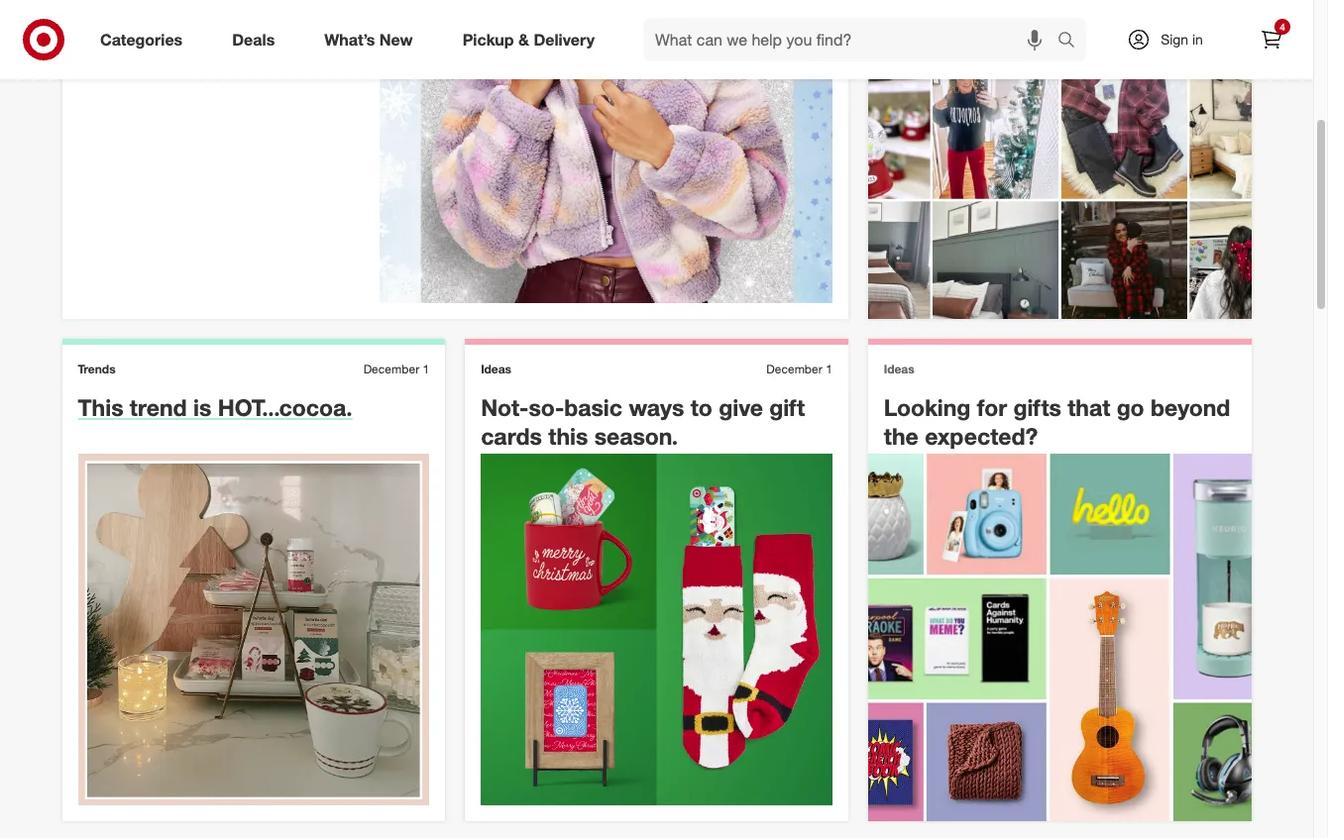 Task type: locate. For each thing, give the bounding box(es) containing it.
1 horizontal spatial 1
[[826, 362, 832, 376]]

1 for this trend is hot...cocoa.
[[423, 362, 429, 376]]

0 horizontal spatial 1
[[423, 362, 429, 376]]

ideas up looking
[[884, 362, 915, 376]]

2 1 from the left
[[826, 362, 832, 376]]

expected?
[[925, 422, 1038, 450]]

basic
[[564, 393, 623, 421]]

pickup
[[463, 29, 514, 49]]

ideas
[[481, 362, 512, 376], [884, 362, 915, 376]]

trends
[[78, 362, 116, 376]]

1 horizontal spatial december
[[767, 362, 823, 376]]

2 december from the left
[[767, 362, 823, 376]]

1 1 from the left
[[423, 362, 429, 376]]

december
[[363, 362, 419, 376], [767, 362, 823, 376]]

2 december 1 from the left
[[767, 362, 832, 376]]

december 1
[[363, 362, 429, 376], [767, 362, 832, 376]]

ideas up the not-
[[481, 362, 512, 376]]

december 1 for not-so-basic ways to give gift cards this season.
[[767, 362, 832, 376]]

beyond
[[1151, 393, 1231, 421]]

pickup & delivery
[[463, 29, 595, 49]]

1 december 1 from the left
[[363, 362, 429, 376]]

sign in link
[[1110, 18, 1234, 61]]

0 horizontal spatial ideas
[[481, 362, 512, 376]]

search
[[1049, 31, 1096, 51]]

1 ideas from the left
[[481, 362, 512, 376]]

this trend is hot...cocoa.
[[78, 393, 353, 421]]

not-so-basic ways to give gift cards this season.
[[481, 393, 805, 450]]

the
[[884, 422, 919, 450]]

so-
[[529, 393, 564, 421]]

deals link
[[215, 18, 300, 61]]

4 link
[[1250, 18, 1294, 61]]

collage of people showing off their #targetstyle image
[[868, 0, 1251, 319]]

1 horizontal spatial ideas
[[884, 362, 915, 376]]

&
[[518, 29, 529, 49]]

gifts
[[1014, 393, 1062, 421]]

deals
[[232, 29, 275, 49]]

give
[[719, 393, 763, 421]]

1 december from the left
[[363, 362, 419, 376]]

1 horizontal spatial december 1
[[767, 362, 832, 376]]

0 horizontal spatial december
[[363, 362, 419, 376]]

0 horizontal spatial december 1
[[363, 362, 429, 376]]

what's new link
[[308, 18, 438, 61]]

1
[[423, 362, 429, 376], [826, 362, 832, 376]]

new
[[380, 29, 413, 49]]



Task type: vqa. For each thing, say whether or not it's contained in the screenshot.
What can we help you find? suggestions appear below search field
yes



Task type: describe. For each thing, give the bounding box(es) containing it.
cards
[[481, 422, 542, 450]]

in
[[1192, 31, 1203, 48]]

delivery
[[534, 29, 595, 49]]

gift
[[769, 393, 805, 421]]

december for this trend is hot...cocoa.
[[363, 362, 419, 376]]

what's new
[[324, 29, 413, 49]]

search button
[[1049, 18, 1096, 65]]

categories link
[[83, 18, 207, 61]]

categories
[[100, 29, 183, 49]]

2 ideas from the left
[[884, 362, 915, 376]]

What can we help you find? suggestions appear below search field
[[643, 18, 1063, 61]]

1 for not-so-basic ways to give gift cards this season.
[[826, 362, 832, 376]]

not-so-basic ways to give gift cards this season. image
[[481, 454, 832, 806]]

to
[[691, 393, 712, 421]]

looking for gifts that go beyond the expected?
[[884, 393, 1231, 450]]

looking
[[884, 393, 971, 421]]

pickup & delivery link
[[446, 18, 620, 61]]

is
[[193, 393, 211, 421]]

4
[[1280, 21, 1285, 33]]

december 1 for this trend is hot...cocoa.
[[363, 362, 429, 376]]

not-
[[481, 393, 529, 421]]

sign in
[[1161, 31, 1203, 48]]

december for not-so-basic ways to give gift cards this season.
[[767, 362, 823, 376]]

this
[[78, 393, 123, 421]]

that
[[1068, 393, 1111, 421]]

holiday hues you'll want in rotation all season long. image
[[380, 0, 832, 303]]

ways
[[629, 393, 684, 421]]

collage of gift ideas image
[[868, 454, 1251, 822]]

season.
[[594, 422, 678, 450]]

sign
[[1161, 31, 1189, 48]]

this
[[548, 422, 588, 450]]

trend
[[130, 393, 187, 421]]

for
[[977, 393, 1007, 421]]

this trend is hot...cocoa. image
[[78, 454, 429, 806]]

hot...cocoa.
[[218, 393, 353, 421]]

go
[[1117, 393, 1145, 421]]

what's
[[324, 29, 375, 49]]



